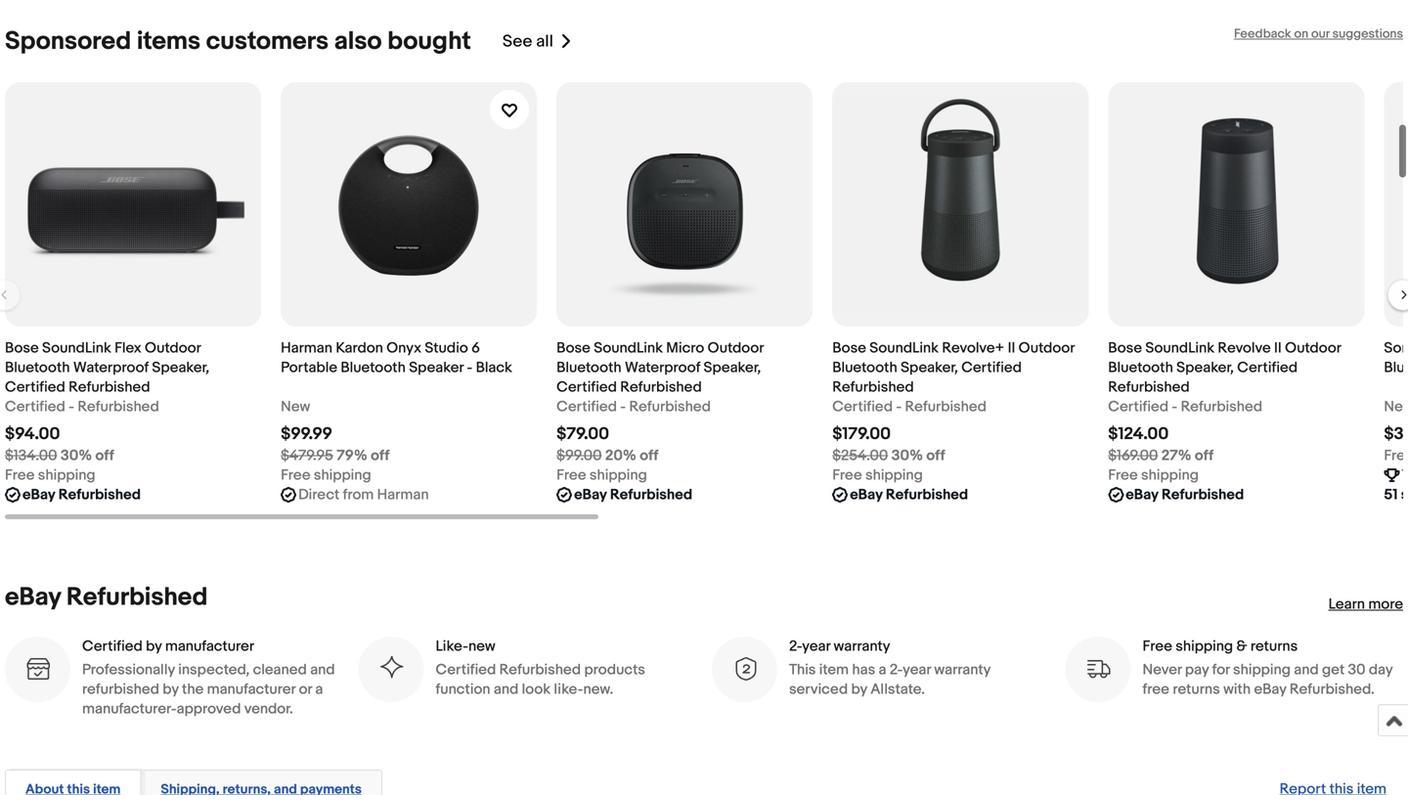 Task type: describe. For each thing, give the bounding box(es) containing it.
harman inside text box
[[377, 486, 429, 504]]

feedback
[[1235, 26, 1292, 42]]

get
[[1323, 661, 1345, 679]]

79%
[[337, 447, 368, 465]]

$134.00
[[5, 447, 57, 465]]

Free text field
[[1385, 446, 1409, 466]]

with
[[1224, 681, 1251, 699]]

off inside new $99.99 $479.95 79% off free shipping
[[371, 447, 390, 465]]

1 vertical spatial year
[[903, 661, 931, 679]]

soundlink for $94.00
[[42, 340, 111, 357]]

a inside certified by manufacturer professionally inspected, cleaned and refurbished by the manufacturer or a manufacturer-approved vendor.
[[315, 681, 323, 699]]

eBay Refurbished text field
[[850, 485, 969, 505]]

0 vertical spatial manufacturer
[[165, 638, 254, 655]]

free shipping text field for $179.00
[[833, 466, 923, 485]]

$99.99 text field
[[281, 424, 333, 445]]

New text field
[[281, 397, 310, 417]]

like-new certified refurbished products function and look like-new.
[[436, 638, 646, 699]]

on
[[1295, 26, 1309, 42]]

speaker, for $79.00
[[704, 359, 761, 377]]

revolve+
[[942, 340, 1005, 357]]

look
[[522, 681, 551, 699]]

$79.00 text field
[[557, 424, 610, 445]]

new.
[[584, 681, 614, 699]]

free
[[1143, 681, 1170, 699]]

micro
[[667, 340, 705, 357]]

from
[[343, 486, 374, 504]]

previous price $134.00 30% off text field
[[5, 446, 114, 466]]

see all link
[[503, 26, 573, 57]]

1 vertical spatial warranty
[[935, 661, 991, 679]]

bluetooth inside bose soundlink micro outdoor bluetooth waterproof speaker, certified refurbished certified - refurbished $79.00 $99.00 20% off free shipping
[[557, 359, 622, 377]]

a inside 2-year warranty this item has a 2-year warranty serviced by allstate.
[[879, 661, 887, 679]]

onyx
[[387, 340, 422, 357]]

suggestions
[[1333, 26, 1404, 42]]

30% for $94.00
[[61, 447, 92, 465]]

30% for $179.00
[[892, 447, 924, 465]]

refurbished inside text field
[[886, 486, 969, 504]]

cleaned
[[253, 661, 307, 679]]

free inside new $99.99 $479.95 79% off free shipping
[[281, 467, 311, 484]]

shipping down &
[[1234, 661, 1291, 679]]

ebay refurbished for $124.00
[[1126, 486, 1245, 504]]

Direct from Harman text field
[[298, 485, 429, 505]]

free shipping text field for $99.99
[[281, 466, 371, 485]]

new for $99.99
[[281, 398, 310, 416]]

vendor.
[[244, 701, 293, 718]]

ebay for $79.00
[[574, 486, 607, 504]]

free shipping text field for $124.00
[[1109, 466, 1199, 485]]

soundlink for $124.00
[[1146, 340, 1215, 357]]

ebay refurbished for $179.00
[[850, 486, 969, 504]]

0 horizontal spatial 2-
[[790, 638, 802, 655]]

$99.99
[[281, 424, 333, 445]]

harman kardon onyx studio 6 portable bluetooth speaker - black
[[281, 340, 513, 377]]

bluetooth inside harman kardon onyx studio 6 portable bluetooth speaker - black
[[341, 359, 406, 377]]

shipping inside "bose soundlink flex outdoor bluetooth waterproof speaker, certified refurbished certified - refurbished $94.00 $134.00 30% off free shipping"
[[38, 467, 96, 484]]

2-year warranty this item has a 2-year warranty serviced by allstate.
[[790, 638, 991, 699]]

ebay refurbished for $79.00
[[574, 486, 693, 504]]

sponsored
[[5, 26, 131, 57]]

all
[[536, 31, 554, 52]]

- for $124.00
[[1172, 398, 1178, 416]]

bose soundlink micro outdoor bluetooth waterproof speaker, certified refurbished certified - refurbished $79.00 $99.00 20% off free shipping
[[557, 340, 764, 484]]

bose soundlink revolve+ ii outdoor bluetooth speaker, certified refurbished certified - refurbished $179.00 $254.00 30% off free shipping
[[833, 340, 1075, 484]]

27%
[[1162, 447, 1192, 465]]

inspected,
[[178, 661, 250, 679]]

see all
[[503, 31, 554, 52]]

item
[[820, 661, 849, 679]]

0 horizontal spatial by
[[146, 638, 162, 655]]

bose for $79.00
[[557, 340, 591, 357]]

previous price $99.00 20% off text field
[[557, 446, 659, 466]]

direct from harman
[[298, 486, 429, 504]]

ebay refurbished up professionally
[[5, 583, 208, 613]]

certified by manufacturer professionally inspected, cleaned and refurbished by the manufacturer or a manufacturer-approved vendor.
[[82, 638, 335, 718]]

51 s
[[1385, 486, 1409, 504]]

ebay refurbished text field for $79.00
[[574, 485, 693, 505]]

free shipping & returns never pay for shipping and get 30 day free returns with ebay refurbished.
[[1143, 638, 1393, 699]]

$38 text field
[[1385, 424, 1409, 445]]

new
[[469, 638, 496, 655]]

New text field
[[1385, 397, 1409, 417]]

approved
[[177, 701, 241, 718]]

ebay for $179.00
[[850, 486, 883, 504]]

- for $79.00
[[621, 398, 626, 416]]

flex
[[115, 340, 142, 357]]

more
[[1369, 596, 1404, 613]]

ebay refurbished text field for $124.00
[[1126, 485, 1245, 505]]

1 vertical spatial returns
[[1173, 681, 1221, 699]]

certified - refurbished text field for $79.00
[[557, 397, 711, 417]]

ii for $179.00
[[1008, 340, 1016, 357]]

ebay inside free shipping & returns never pay for shipping and get 30 day free returns with ebay refurbished.
[[1255, 681, 1287, 699]]

with details__icon image for certified refurbished products function and look like-new.
[[378, 656, 405, 683]]

speaker, for $179.00
[[901, 359, 959, 377]]

free inside bose soundlink revolve+ ii outdoor bluetooth speaker, certified refurbished certified - refurbished $179.00 $254.00 30% off free shipping
[[833, 467, 863, 484]]

$254.00
[[833, 447, 889, 465]]

or
[[299, 681, 312, 699]]

learn more
[[1329, 596, 1404, 613]]

also
[[334, 26, 382, 57]]

ebay refurbished for $94.00
[[23, 486, 141, 504]]

shipping inside new $99.99 $479.95 79% off free shipping
[[314, 467, 371, 484]]

free shipping text field for $94.00
[[5, 466, 96, 485]]

feedback on our suggestions link
[[1235, 26, 1404, 42]]

previous price $254.00 30% off text field
[[833, 446, 946, 466]]

30
[[1349, 661, 1366, 679]]

manufacturer-
[[82, 701, 177, 718]]

51 s text field
[[1385, 485, 1409, 505]]

bose for $94.00
[[5, 340, 39, 357]]

customers
[[206, 26, 329, 57]]

$94.00 text field
[[5, 424, 60, 445]]

with details__icon image for professionally inspected, cleaned and refurbished by the manufacturer or a manufacturer-approved vendor.
[[24, 656, 51, 683]]

waterproof for $79.00
[[625, 359, 701, 377]]

bose soundlink revolve ii outdoor bluetooth speaker, certified refurbished certified - refurbished $124.00 $169.00 27% off free shipping
[[1109, 340, 1342, 484]]

free inside bose soundlink micro outdoor bluetooth waterproof speaker, certified refurbished certified - refurbished $79.00 $99.00 20% off free shipping
[[557, 467, 587, 484]]

and for certified refurbished products function and look like-new.
[[494, 681, 519, 699]]

certified inside like-new certified refurbished products function and look like-new.
[[436, 661, 496, 679]]

$169.00
[[1109, 447, 1159, 465]]

bose for $179.00
[[833, 340, 867, 357]]

products
[[585, 661, 646, 679]]

like-
[[436, 638, 469, 655]]

allstate.
[[871, 681, 925, 699]]

0 horizontal spatial year
[[802, 638, 831, 655]]

$479.95
[[281, 447, 334, 465]]

speaker, for $124.00
[[1177, 359, 1235, 377]]

professionally
[[82, 661, 175, 679]]

free inside free shipping & returns never pay for shipping and get 30 day free returns with ebay refurbished.
[[1143, 638, 1173, 655]]

direct
[[298, 486, 340, 504]]

free inside bose soundlink revolve ii outdoor bluetooth speaker, certified refurbished certified - refurbished $124.00 $169.00 27% off free shipping
[[1109, 467, 1138, 484]]



Task type: locate. For each thing, give the bounding box(es) containing it.
Free shipping text field
[[281, 466, 371, 485], [557, 466, 647, 485], [833, 466, 923, 485]]

ebay refurbished text field for $94.00
[[23, 485, 141, 505]]

returns right &
[[1251, 638, 1298, 655]]

learn more link
[[1329, 596, 1404, 613]]

1 speaker, from the left
[[152, 359, 209, 377]]

new up the $99.99 text field
[[281, 398, 310, 416]]

1 horizontal spatial ii
[[1275, 340, 1282, 357]]

- up the previous price $134.00 30% off text field
[[69, 398, 74, 416]]

1 new from the left
[[281, 398, 310, 416]]

1 horizontal spatial ebay refurbished text field
[[574, 485, 693, 505]]

certified - refurbished text field up 27%
[[1109, 397, 1263, 417]]

bose
[[5, 340, 39, 357], [557, 340, 591, 357], [833, 340, 867, 357], [1109, 340, 1143, 357]]

by inside 2-year warranty this item has a 2-year warranty serviced by allstate.
[[852, 681, 868, 699]]

ebay refurbished text field down 27%
[[1126, 485, 1245, 505]]

2 certified - refurbished text field from the left
[[557, 397, 711, 417]]

manufacturer up inspected,
[[165, 638, 254, 655]]

- up 27%
[[1172, 398, 1178, 416]]

speaker, inside bose soundlink micro outdoor bluetooth waterproof speaker, certified refurbished certified - refurbished $79.00 $99.00 20% off free shipping
[[704, 359, 761, 377]]

bose inside "bose soundlink flex outdoor bluetooth waterproof speaker, certified refurbished certified - refurbished $94.00 $134.00 30% off free shipping"
[[5, 340, 39, 357]]

2 bose from the left
[[557, 340, 591, 357]]

harman
[[281, 340, 333, 357], [377, 486, 429, 504]]

4 bose from the left
[[1109, 340, 1143, 357]]

Certified - Refurbished text field
[[5, 397, 159, 417], [557, 397, 711, 417], [833, 397, 987, 417], [1109, 397, 1263, 417]]

and for professionally inspected, cleaned and refurbished by the manufacturer or a manufacturer-approved vendor.
[[310, 661, 335, 679]]

1 bose from the left
[[5, 340, 39, 357]]

off for $179.00
[[927, 447, 946, 465]]

0 vertical spatial 2-
[[790, 638, 802, 655]]

soundlink inside bose soundlink revolve ii outdoor bluetooth speaker, certified refurbished certified - refurbished $124.00 $169.00 27% off free shipping
[[1146, 340, 1215, 357]]

has
[[852, 661, 876, 679]]

certified - refurbished text field up the previous price $134.00 30% off text field
[[5, 397, 159, 417]]

certified - refurbished text field for $124.00
[[1109, 397, 1263, 417]]

3 outdoor from the left
[[1019, 340, 1075, 357]]

off for $94.00
[[95, 447, 114, 465]]

new for $38
[[1385, 398, 1409, 416]]

outdoor inside bose soundlink revolve ii outdoor bluetooth speaker, certified refurbished certified - refurbished $124.00 $169.00 27% off free shipping
[[1286, 340, 1342, 357]]

2 soundlink from the left
[[594, 340, 663, 357]]

bought
[[388, 26, 471, 57]]

with details__icon image left this
[[732, 656, 758, 683]]

0 horizontal spatial waterproof
[[73, 359, 149, 377]]

and left the get
[[1295, 661, 1319, 679]]

- up the 20% on the bottom left of page
[[621, 398, 626, 416]]

0 horizontal spatial 30%
[[61, 447, 92, 465]]

1 off from the left
[[95, 447, 114, 465]]

learn
[[1329, 596, 1366, 613]]

ebay refurbished down the 20% on the bottom left of page
[[574, 486, 693, 504]]

2 30% from the left
[[892, 447, 924, 465]]

3 speaker, from the left
[[901, 359, 959, 377]]

refurbished inside like-new certified refurbished products function and look like-new.
[[500, 661, 581, 679]]

- up "previous price $254.00 30% off" text box
[[896, 398, 902, 416]]

0 vertical spatial warranty
[[834, 638, 891, 655]]

certified - refurbished text field up "previous price $254.00 30% off" text box
[[833, 397, 987, 417]]

waterproof
[[73, 359, 149, 377], [625, 359, 701, 377]]

bluetooth down kardon
[[341, 359, 406, 377]]

2 free shipping text field from the left
[[1109, 466, 1199, 485]]

1 soundlink from the left
[[42, 340, 111, 357]]

soundlink
[[42, 340, 111, 357], [594, 340, 663, 357], [870, 340, 939, 357], [1146, 340, 1215, 357]]

ii for $124.00
[[1275, 340, 1282, 357]]

ii inside bose soundlink revolve ii outdoor bluetooth speaker, certified refurbished certified - refurbished $124.00 $169.00 27% off free shipping
[[1275, 340, 1282, 357]]

free shipping text field up direct
[[281, 466, 371, 485]]

1 vertical spatial 2-
[[890, 661, 903, 679]]

1 horizontal spatial waterproof
[[625, 359, 701, 377]]

3 certified - refurbished text field from the left
[[833, 397, 987, 417]]

free down $99.00
[[557, 467, 587, 484]]

1 horizontal spatial and
[[494, 681, 519, 699]]

bluetooth inside bose soundlink revolve ii outdoor bluetooth speaker, certified refurbished certified - refurbished $124.00 $169.00 27% off free shipping
[[1109, 359, 1174, 377]]

2 speaker, from the left
[[704, 359, 761, 377]]

3 bose from the left
[[833, 340, 867, 357]]

ii inside bose soundlink revolve+ ii outdoor bluetooth speaker, certified refurbished certified - refurbished $179.00 $254.00 30% off free shipping
[[1008, 340, 1016, 357]]

off
[[95, 447, 114, 465], [371, 447, 390, 465], [640, 447, 659, 465], [927, 447, 946, 465], [1195, 447, 1214, 465]]

new $99.99 $479.95 79% off free shipping
[[281, 398, 390, 484]]

ebay refurbished text field down the previous price $134.00 30% off text field
[[23, 485, 141, 505]]

1 horizontal spatial free shipping text field
[[557, 466, 647, 485]]

30% inside "bose soundlink flex outdoor bluetooth waterproof speaker, certified refurbished certified - refurbished $94.00 $134.00 30% off free shipping"
[[61, 447, 92, 465]]

$124.00 text field
[[1109, 424, 1169, 445]]

3 off from the left
[[640, 447, 659, 465]]

certified - refurbished text field for $179.00
[[833, 397, 987, 417]]

off right 79%
[[371, 447, 390, 465]]

never
[[1143, 661, 1182, 679]]

soundlink left revolve
[[1146, 340, 1215, 357]]

harman up "portable"
[[281, 340, 333, 357]]

bose soundlink flex outdoor bluetooth waterproof speaker, certified refurbished certified - refurbished $94.00 $134.00 30% off free shipping
[[5, 340, 209, 484]]

year
[[802, 638, 831, 655], [903, 661, 931, 679]]

the
[[182, 681, 204, 699]]

function
[[436, 681, 491, 699]]

soundlink left revolve+
[[870, 340, 939, 357]]

off inside bose soundlink revolve+ ii outdoor bluetooth speaker, certified refurbished certified - refurbished $179.00 $254.00 30% off free shipping
[[927, 447, 946, 465]]

0 horizontal spatial new
[[281, 398, 310, 416]]

warranty
[[834, 638, 891, 655], [935, 661, 991, 679]]

&
[[1237, 638, 1248, 655]]

shipping up pay
[[1176, 638, 1234, 655]]

waterproof down flex
[[73, 359, 149, 377]]

free shipping text field down '$254.00'
[[833, 466, 923, 485]]

outdoor right revolve+
[[1019, 340, 1075, 357]]

speaker
[[409, 359, 464, 377]]

free down $169.00 at the bottom right of the page
[[1109, 467, 1138, 484]]

a
[[879, 661, 887, 679], [315, 681, 323, 699]]

returns
[[1251, 638, 1298, 655], [1173, 681, 1221, 699]]

4 certified - refurbished text field from the left
[[1109, 397, 1263, 417]]

bose inside bose soundlink micro outdoor bluetooth waterproof speaker, certified refurbished certified - refurbished $79.00 $99.00 20% off free shipping
[[557, 340, 591, 357]]

1 vertical spatial harman
[[377, 486, 429, 504]]

30% right $134.00
[[61, 447, 92, 465]]

$79.00
[[557, 424, 610, 445]]

shipping down the previous price $134.00 30% off text field
[[38, 467, 96, 484]]

2 waterproof from the left
[[625, 359, 701, 377]]

by up professionally
[[146, 638, 162, 655]]

1 with details__icon image from the left
[[24, 656, 51, 683]]

a right has
[[879, 661, 887, 679]]

0 horizontal spatial free shipping text field
[[5, 466, 96, 485]]

bose inside bose soundlink revolve+ ii outdoor bluetooth speaker, certified refurbished certified - refurbished $179.00 $254.00 30% off free shipping
[[833, 340, 867, 357]]

waterproof down micro
[[625, 359, 701, 377]]

speaker, inside "bose soundlink flex outdoor bluetooth waterproof speaker, certified refurbished certified - refurbished $94.00 $134.00 30% off free shipping"
[[152, 359, 209, 377]]

new up $38 text box
[[1385, 398, 1409, 416]]

ebay refurbished down the previous price $134.00 30% off text field
[[23, 486, 141, 504]]

previous price $169.00 27% off text field
[[1109, 446, 1214, 466]]

black
[[476, 359, 513, 377]]

0 vertical spatial year
[[802, 638, 831, 655]]

1 horizontal spatial a
[[879, 661, 887, 679]]

and inside certified by manufacturer professionally inspected, cleaned and refurbished by the manufacturer or a manufacturer-approved vendor.
[[310, 661, 335, 679]]

2 free shipping text field from the left
[[557, 466, 647, 485]]

1 free shipping text field from the left
[[5, 466, 96, 485]]

shipping down the 20% on the bottom left of page
[[590, 467, 647, 484]]

shipping down 27%
[[1142, 467, 1199, 484]]

shipping
[[38, 467, 96, 484], [314, 467, 371, 484], [590, 467, 647, 484], [866, 467, 923, 484], [1142, 467, 1199, 484], [1176, 638, 1234, 655], [1234, 661, 1291, 679]]

speaker, for $94.00
[[152, 359, 209, 377]]

our
[[1312, 26, 1330, 42]]

speaker, inside bose soundlink revolve+ ii outdoor bluetooth speaker, certified refurbished certified - refurbished $179.00 $254.00 30% off free shipping
[[901, 359, 959, 377]]

harman right from
[[377, 486, 429, 504]]

bose up $179.00 text field
[[833, 340, 867, 357]]

2 ii from the left
[[1275, 340, 1282, 357]]

0 horizontal spatial warranty
[[834, 638, 891, 655]]

1 bluetooth from the left
[[5, 359, 70, 377]]

s
[[1402, 486, 1409, 504]]

off inside "bose soundlink flex outdoor bluetooth waterproof speaker, certified refurbished certified - refurbished $94.00 $134.00 30% off free shipping"
[[95, 447, 114, 465]]

20%
[[606, 447, 637, 465]]

revolve
[[1218, 340, 1271, 357]]

2 horizontal spatial ebay refurbished text field
[[1126, 485, 1245, 505]]

shipping down "previous price $254.00 30% off" text box
[[866, 467, 923, 484]]

off for $79.00
[[640, 447, 659, 465]]

bluetooth up $94.00 text box
[[5, 359, 70, 377]]

0 horizontal spatial a
[[315, 681, 323, 699]]

outdoor inside bose soundlink micro outdoor bluetooth waterproof speaker, certified refurbished certified - refurbished $79.00 $99.00 20% off free shipping
[[708, 340, 764, 357]]

free down $38 text box
[[1385, 447, 1409, 465]]

bose up $79.00 text box
[[557, 340, 591, 357]]

2 horizontal spatial free shipping text field
[[833, 466, 923, 485]]

day
[[1370, 661, 1393, 679]]

$124.00
[[1109, 424, 1169, 445]]

studio
[[425, 340, 468, 357]]

3 with details__icon image from the left
[[732, 656, 758, 683]]

1 30% from the left
[[61, 447, 92, 465]]

outdoor right flex
[[145, 340, 201, 357]]

See all text field
[[503, 31, 554, 52]]

by
[[146, 638, 162, 655], [163, 681, 179, 699], [852, 681, 868, 699]]

5 bluetooth from the left
[[1109, 359, 1174, 377]]

soundlink inside bose soundlink revolve+ ii outdoor bluetooth speaker, certified refurbished certified - refurbished $179.00 $254.00 30% off free shipping
[[870, 340, 939, 357]]

portable
[[281, 359, 337, 377]]

4 bluetooth from the left
[[833, 359, 898, 377]]

soundlink for $179.00
[[870, 340, 939, 357]]

shipping inside bose soundlink micro outdoor bluetooth waterproof speaker, certified refurbished certified - refurbished $79.00 $99.00 20% off free shipping
[[590, 467, 647, 484]]

previous price $479.95 79% off text field
[[281, 446, 390, 466]]

like-
[[554, 681, 584, 699]]

0 vertical spatial returns
[[1251, 638, 1298, 655]]

- down the 6
[[467, 359, 473, 377]]

son
[[1385, 340, 1409, 377]]

1 horizontal spatial free shipping text field
[[1109, 466, 1199, 485]]

ebay refurbished down "previous price $254.00 30% off" text box
[[850, 486, 969, 504]]

1 ii from the left
[[1008, 340, 1016, 357]]

1 vertical spatial manufacturer
[[207, 681, 296, 699]]

off right 27%
[[1195, 447, 1214, 465]]

$94.00
[[5, 424, 60, 445]]

1 outdoor from the left
[[145, 340, 201, 357]]

off up ebay refurbished text field
[[927, 447, 946, 465]]

bluetooth inside "bose soundlink flex outdoor bluetooth waterproof speaker, certified refurbished certified - refurbished $94.00 $134.00 30% off free shipping"
[[5, 359, 70, 377]]

1 ebay refurbished text field from the left
[[23, 485, 141, 505]]

30%
[[61, 447, 92, 465], [892, 447, 924, 465]]

1 free shipping text field from the left
[[281, 466, 371, 485]]

1 horizontal spatial year
[[903, 661, 931, 679]]

0 horizontal spatial ii
[[1008, 340, 1016, 357]]

0 horizontal spatial free shipping text field
[[281, 466, 371, 485]]

bluetooth inside bose soundlink revolve+ ii outdoor bluetooth speaker, certified refurbished certified - refurbished $179.00 $254.00 30% off free shipping
[[833, 359, 898, 377]]

off inside bose soundlink micro outdoor bluetooth waterproof speaker, certified refurbished certified - refurbished $79.00 $99.00 20% off free shipping
[[640, 447, 659, 465]]

a right or
[[315, 681, 323, 699]]

see
[[503, 31, 533, 52]]

soundlink left flex
[[42, 340, 111, 357]]

1 horizontal spatial 30%
[[892, 447, 924, 465]]

3 soundlink from the left
[[870, 340, 939, 357]]

bluetooth up $79.00
[[557, 359, 622, 377]]

free
[[1385, 447, 1409, 465], [5, 467, 35, 484], [281, 467, 311, 484], [557, 467, 587, 484], [833, 467, 863, 484], [1109, 467, 1138, 484], [1143, 638, 1173, 655]]

0 vertical spatial a
[[879, 661, 887, 679]]

2 with details__icon image from the left
[[378, 656, 405, 683]]

ebay refurbished
[[23, 486, 141, 504], [574, 486, 693, 504], [850, 486, 969, 504], [1126, 486, 1245, 504], [5, 583, 208, 613]]

2 horizontal spatial by
[[852, 681, 868, 699]]

- inside bose soundlink revolve+ ii outdoor bluetooth speaker, certified refurbished certified - refurbished $179.00 $254.00 30% off free shipping
[[896, 398, 902, 416]]

Free shipping text field
[[5, 466, 96, 485], [1109, 466, 1199, 485]]

free down the $479.95
[[281, 467, 311, 484]]

4 outdoor from the left
[[1286, 340, 1342, 357]]

51
[[1385, 486, 1398, 504]]

- inside bose soundlink revolve ii outdoor bluetooth speaker, certified refurbished certified - refurbished $124.00 $169.00 27% off free shipping
[[1172, 398, 1178, 416]]

new $38 free
[[1385, 398, 1409, 465]]

returns down pay
[[1173, 681, 1221, 699]]

year up this
[[802, 638, 831, 655]]

off inside bose soundlink revolve ii outdoor bluetooth speaker, certified refurbished certified - refurbished $124.00 $169.00 27% off free shipping
[[1195, 447, 1214, 465]]

and
[[310, 661, 335, 679], [1295, 661, 1319, 679], [494, 681, 519, 699]]

5 off from the left
[[1195, 447, 1214, 465]]

soundlink inside "bose soundlink flex outdoor bluetooth waterproof speaker, certified refurbished certified - refurbished $94.00 $134.00 30% off free shipping"
[[42, 340, 111, 357]]

0 horizontal spatial harman
[[281, 340, 333, 357]]

items
[[137, 26, 201, 57]]

4 soundlink from the left
[[1146, 340, 1215, 357]]

- inside "bose soundlink flex outdoor bluetooth waterproof speaker, certified refurbished certified - refurbished $94.00 $134.00 30% off free shipping"
[[69, 398, 74, 416]]

1 vertical spatial a
[[315, 681, 323, 699]]

1 horizontal spatial harman
[[377, 486, 429, 504]]

3 ebay refurbished text field from the left
[[1126, 485, 1245, 505]]

bose inside bose soundlink revolve ii outdoor bluetooth speaker, certified refurbished certified - refurbished $124.00 $169.00 27% off free shipping
[[1109, 340, 1143, 357]]

1 horizontal spatial 2-
[[890, 661, 903, 679]]

certified - refurbished text field up the 20% on the bottom left of page
[[557, 397, 711, 417]]

ebay
[[23, 486, 55, 504], [574, 486, 607, 504], [850, 486, 883, 504], [1126, 486, 1159, 504], [5, 583, 61, 613], [1255, 681, 1287, 699]]

refurbished.
[[1290, 681, 1375, 699]]

this
[[790, 661, 816, 679]]

waterproof inside bose soundlink micro outdoor bluetooth waterproof speaker, certified refurbished certified - refurbished $79.00 $99.00 20% off free shipping
[[625, 359, 701, 377]]

new
[[281, 398, 310, 416], [1385, 398, 1409, 416]]

2- up allstate.
[[890, 661, 903, 679]]

2 off from the left
[[371, 447, 390, 465]]

serviced
[[790, 681, 848, 699]]

free shipping text field down $169.00 at the bottom right of the page
[[1109, 466, 1199, 485]]

0 horizontal spatial returns
[[1173, 681, 1221, 699]]

soundlink inside bose soundlink micro outdoor bluetooth waterproof speaker, certified refurbished certified - refurbished $79.00 $99.00 20% off free shipping
[[594, 340, 663, 357]]

- for $179.00
[[896, 398, 902, 416]]

0 horizontal spatial ebay refurbished text field
[[23, 485, 141, 505]]

kardon
[[336, 340, 383, 357]]

for
[[1213, 661, 1230, 679]]

by left the
[[163, 681, 179, 699]]

- inside harman kardon onyx studio 6 portable bluetooth speaker - black
[[467, 359, 473, 377]]

ii right revolve+
[[1008, 340, 1016, 357]]

and up or
[[310, 661, 335, 679]]

and inside like-new certified refurbished products function and look like-new.
[[494, 681, 519, 699]]

outdoor right micro
[[708, 340, 764, 357]]

1 certified - refurbished text field from the left
[[5, 397, 159, 417]]

and left 'look' at the left bottom of page
[[494, 681, 519, 699]]

4 with details__icon image from the left
[[1085, 656, 1112, 683]]

30% up ebay refurbished text field
[[892, 447, 924, 465]]

pay
[[1186, 661, 1209, 679]]

$179.00 text field
[[833, 424, 891, 445]]

eBay Refurbished text field
[[23, 485, 141, 505], [574, 485, 693, 505], [1126, 485, 1245, 505]]

soundlink for $79.00
[[594, 340, 663, 357]]

2 bluetooth from the left
[[341, 359, 406, 377]]

-
[[467, 359, 473, 377], [69, 398, 74, 416], [621, 398, 626, 416], [896, 398, 902, 416], [1172, 398, 1178, 416]]

off for $124.00
[[1195, 447, 1214, 465]]

refurbished
[[82, 681, 159, 699]]

with details__icon image
[[24, 656, 51, 683], [378, 656, 405, 683], [732, 656, 758, 683], [1085, 656, 1112, 683]]

by down has
[[852, 681, 868, 699]]

1 horizontal spatial warranty
[[935, 661, 991, 679]]

2 ebay refurbished text field from the left
[[574, 485, 693, 505]]

free down $134.00
[[5, 467, 35, 484]]

30% inside bose soundlink revolve+ ii outdoor bluetooth speaker, certified refurbished certified - refurbished $179.00 $254.00 30% off free shipping
[[892, 447, 924, 465]]

sponsored items customers also bought
[[5, 26, 471, 57]]

tab list
[[5, 766, 1404, 795]]

1 horizontal spatial returns
[[1251, 638, 1298, 655]]

with details__icon image left the free
[[1085, 656, 1112, 683]]

off right the 20% on the bottom left of page
[[640, 447, 659, 465]]

certified
[[962, 359, 1022, 377], [1238, 359, 1298, 377], [5, 379, 65, 396], [557, 379, 617, 396], [5, 398, 65, 416], [557, 398, 617, 416], [833, 398, 893, 416], [1109, 398, 1169, 416], [82, 638, 143, 655], [436, 661, 496, 679]]

with details__icon image left 'refurbished'
[[24, 656, 51, 683]]

outdoor right revolve
[[1286, 340, 1342, 357]]

certified inside certified by manufacturer professionally inspected, cleaned and refurbished by the manufacturer or a manufacturer-approved vendor.
[[82, 638, 143, 655]]

bose up $124.00
[[1109, 340, 1143, 357]]

3 bluetooth from the left
[[557, 359, 622, 377]]

soundlink left micro
[[594, 340, 663, 357]]

bose up $94.00
[[5, 340, 39, 357]]

with details__icon image for never pay for shipping and get 30 day free returns with ebay refurbished.
[[1085, 656, 1112, 683]]

speaker, inside bose soundlink revolve ii outdoor bluetooth speaker, certified refurbished certified - refurbished $124.00 $169.00 27% off free shipping
[[1177, 359, 1235, 377]]

free down '$254.00'
[[833, 467, 863, 484]]

shipping inside bose soundlink revolve ii outdoor bluetooth speaker, certified refurbished certified - refurbished $124.00 $169.00 27% off free shipping
[[1142, 467, 1199, 484]]

free shipping text field down the 20% on the bottom left of page
[[557, 466, 647, 485]]

0 vertical spatial harman
[[281, 340, 333, 357]]

waterproof for $94.00
[[73, 359, 149, 377]]

ii
[[1008, 340, 1016, 357], [1275, 340, 1282, 357]]

ii right revolve
[[1275, 340, 1282, 357]]

6
[[472, 340, 480, 357]]

free inside "bose soundlink flex outdoor bluetooth waterproof speaker, certified refurbished certified - refurbished $94.00 $134.00 30% off free shipping"
[[5, 467, 35, 484]]

free shipping text field for $79.00
[[557, 466, 647, 485]]

ebay refurbished text field down the 20% on the bottom left of page
[[574, 485, 693, 505]]

free shipping text field down $134.00
[[5, 466, 96, 485]]

bluetooth up $124.00
[[1109, 359, 1174, 377]]

with details__icon image left function
[[378, 656, 405, 683]]

outdoor inside "bose soundlink flex outdoor bluetooth waterproof speaker, certified refurbished certified - refurbished $94.00 $134.00 30% off free shipping"
[[145, 340, 201, 357]]

certified - refurbished text field for $94.00
[[5, 397, 159, 417]]

outdoor
[[145, 340, 201, 357], [708, 340, 764, 357], [1019, 340, 1075, 357], [1286, 340, 1342, 357]]

bose for $124.00
[[1109, 340, 1143, 357]]

shipping inside bose soundlink revolve+ ii outdoor bluetooth speaker, certified refurbished certified - refurbished $179.00 $254.00 30% off free shipping
[[866, 467, 923, 484]]

harman inside harman kardon onyx studio 6 portable bluetooth speaker - black
[[281, 340, 333, 357]]

outdoor inside bose soundlink revolve+ ii outdoor bluetooth speaker, certified refurbished certified - refurbished $179.00 $254.00 30% off free shipping
[[1019, 340, 1075, 357]]

off right $134.00
[[95, 447, 114, 465]]

- inside bose soundlink micro outdoor bluetooth waterproof speaker, certified refurbished certified - refurbished $79.00 $99.00 20% off free shipping
[[621, 398, 626, 416]]

4 off from the left
[[927, 447, 946, 465]]

bluetooth
[[5, 359, 70, 377], [341, 359, 406, 377], [557, 359, 622, 377], [833, 359, 898, 377], [1109, 359, 1174, 377]]

ebay for $94.00
[[23, 486, 55, 504]]

$38
[[1385, 424, 1409, 445]]

2-
[[790, 638, 802, 655], [890, 661, 903, 679]]

2- up this
[[790, 638, 802, 655]]

4 speaker, from the left
[[1177, 359, 1235, 377]]

with details__icon image for this item has a 2-year warranty serviced by allstate.
[[732, 656, 758, 683]]

2 horizontal spatial and
[[1295, 661, 1319, 679]]

shipping down previous price $479.95 79% off text box
[[314, 467, 371, 484]]

ebay inside text field
[[850, 486, 883, 504]]

1 horizontal spatial new
[[1385, 398, 1409, 416]]

new inside new $99.99 $479.95 79% off free shipping
[[281, 398, 310, 416]]

ebay for $124.00
[[1126, 486, 1159, 504]]

0 horizontal spatial and
[[310, 661, 335, 679]]

1 waterproof from the left
[[73, 359, 149, 377]]

and inside free shipping & returns never pay for shipping and get 30 day free returns with ebay refurbished.
[[1295, 661, 1319, 679]]

waterproof inside "bose soundlink flex outdoor bluetooth waterproof speaker, certified refurbished certified - refurbished $94.00 $134.00 30% off free shipping"
[[73, 359, 149, 377]]

bluetooth up $179.00
[[833, 359, 898, 377]]

$99.00
[[557, 447, 602, 465]]

2 new from the left
[[1385, 398, 1409, 416]]

$179.00
[[833, 424, 891, 445]]

year up allstate.
[[903, 661, 931, 679]]

- for $94.00
[[69, 398, 74, 416]]

free up never
[[1143, 638, 1173, 655]]

3 free shipping text field from the left
[[833, 466, 923, 485]]

ebay refurbished down 27%
[[1126, 486, 1245, 504]]

1 horizontal spatial by
[[163, 681, 179, 699]]

2 outdoor from the left
[[708, 340, 764, 357]]

feedback on our suggestions
[[1235, 26, 1404, 42]]

manufacturer up vendor.
[[207, 681, 296, 699]]



Task type: vqa. For each thing, say whether or not it's contained in the screenshot.
cleaned
yes



